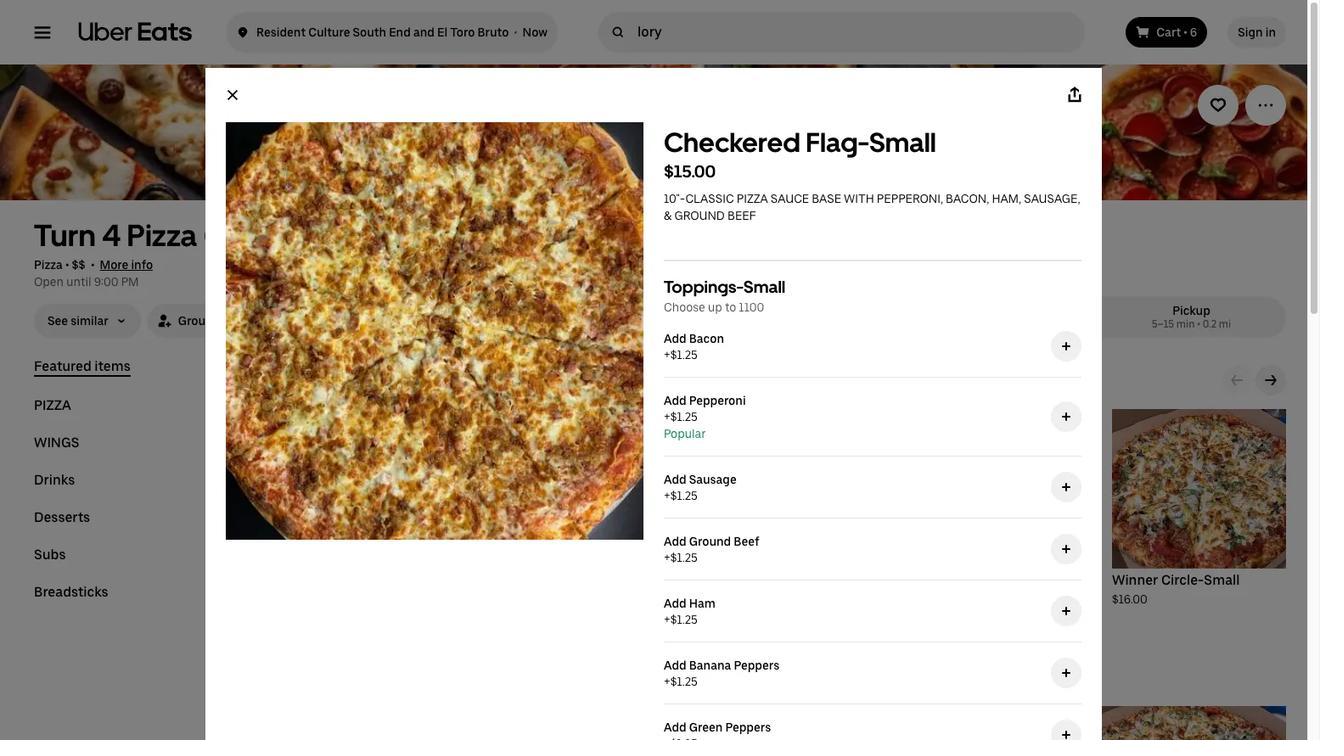 Task type: vqa. For each thing, say whether or not it's contained in the screenshot.
"UP" related to Sign up
no



Task type: locate. For each thing, give the bounding box(es) containing it.
0 vertical spatial peppers
[[734, 659, 780, 673]]

featured items down see similar
[[34, 358, 131, 374]]

winner
[[1112, 572, 1159, 588]]

banana
[[689, 659, 731, 673]]

liked right #2
[[581, 420, 603, 432]]

0 horizontal spatial items
[[94, 358, 131, 374]]

bacon
[[689, 332, 724, 346]]

add for add bacon + $1.25
[[664, 332, 687, 346]]

previous image
[[1230, 374, 1244, 387]]

peppers right banana
[[734, 659, 780, 673]]

$1.25 inside add pepperoni + $1.25 popular
[[671, 410, 698, 424]]

add left banana
[[664, 659, 687, 673]]

$1.25 inside add sausage + $1.25
[[671, 489, 698, 503]]

add inside add sausage + $1.25
[[664, 473, 687, 487]]

pizza
[[127, 217, 197, 254], [34, 258, 63, 272]]

peppers right green
[[726, 721, 771, 735]]

el
[[437, 25, 448, 39]]

turn
[[34, 217, 96, 254]]

see
[[48, 314, 68, 328]]

6 $1.25 from the top
[[671, 675, 698, 689]]

2 add from the top
[[664, 394, 687, 408]]

add inside add pepperoni + $1.25 popular
[[664, 394, 687, 408]]

• left $$
[[65, 258, 69, 272]]

2 $1.25 from the top
[[671, 410, 698, 424]]

$1.25 for bacon
[[671, 348, 698, 362]]

flag-
[[806, 127, 870, 159], [989, 572, 1023, 588]]

1 horizontal spatial checkered
[[918, 572, 986, 588]]

0 horizontal spatial flag-
[[806, 127, 870, 159]]

ham
[[689, 597, 716, 611]]

add ground beef + $1.25
[[664, 535, 760, 565]]

+ up the add green peppers
[[664, 675, 671, 689]]

$1.25 down bacon in the top right of the page
[[671, 348, 698, 362]]

+
[[664, 348, 671, 362], [664, 410, 671, 424], [664, 489, 671, 503], [664, 551, 671, 565], [664, 613, 671, 627], [664, 675, 671, 689]]

small for checkered flag-small
[[1023, 572, 1059, 588]]

4 $1.25 from the top
[[671, 551, 698, 565]]

5 $1.25 from the top
[[671, 613, 698, 627]]

$1.25 inside "add ham + $1.25"
[[671, 613, 698, 627]]

add pepperoni + $1.25 popular
[[664, 394, 746, 441]]

#1
[[345, 420, 356, 432]]

$1.25 inside add bacon + $1.25
[[671, 348, 698, 362]]

5 add from the top
[[664, 597, 687, 611]]

peppers
[[734, 659, 780, 673], [726, 721, 771, 735]]

$1.25 inside the "add banana peppers + $1.25"
[[671, 675, 698, 689]]

featured
[[34, 358, 92, 374], [335, 369, 418, 394]]

add for add pepperoni + $1.25 popular
[[664, 394, 687, 408]]

winner circle-small $16.00
[[1112, 572, 1240, 606]]

sign
[[1238, 25, 1263, 39]]

order
[[216, 314, 245, 328]]

large
[[790, 572, 826, 588]]

0 horizontal spatial featured
[[34, 358, 92, 374]]

1 vertical spatial peppers
[[726, 721, 771, 735]]

#2 most liked
[[539, 420, 603, 432]]

subs button
[[34, 547, 66, 564]]

4 add from the top
[[664, 535, 687, 549]]

peppers inside the "add banana peppers + $1.25"
[[734, 659, 780, 673]]

+ up popular
[[664, 410, 671, 424]]

0 vertical spatial checkered
[[664, 127, 801, 159]]

4 + from the top
[[664, 551, 671, 565]]

cart
[[1157, 25, 1181, 39]]

1 vertical spatial checkered
[[918, 572, 986, 588]]

checkered for checkered flag-small
[[918, 572, 986, 588]]

1 most from the left
[[359, 420, 383, 432]]

3 $1.25 from the top
[[671, 489, 698, 503]]

+ down choose
[[664, 348, 671, 362]]

&
[[664, 209, 672, 222]]

0 horizontal spatial featured items
[[34, 358, 131, 374]]

2 most from the left
[[554, 420, 578, 432]]

• left 0.2
[[1198, 318, 1201, 330]]

most right #2
[[554, 420, 578, 432]]

add up popular
[[664, 394, 687, 408]]

$$
[[72, 258, 86, 272]]

min
[[1177, 318, 1195, 330]]

add left green
[[664, 721, 687, 735]]

pizza inside pizza • $$ • more info open until 9:00 pm
[[34, 258, 63, 272]]

+ for add sausage + $1.25
[[664, 489, 671, 503]]

featured items
[[34, 358, 131, 374], [335, 369, 474, 394]]

1 horizontal spatial flag-
[[989, 572, 1023, 588]]

[object object] radio containing pickup
[[1104, 301, 1280, 335]]

0 horizontal spatial [object object] radio
[[921, 301, 1097, 335]]

1 vertical spatial flag-
[[989, 572, 1023, 588]]

race city-large
[[723, 572, 826, 588]]

+ inside add sausage + $1.25
[[664, 489, 671, 503]]

0 horizontal spatial pizza
[[34, 397, 71, 414]]

1 liked from the left
[[386, 420, 408, 432]]

pizza button
[[34, 397, 71, 414]]

featured up pizza button
[[34, 358, 92, 374]]

3 + from the top
[[664, 489, 671, 503]]

9:00
[[94, 275, 118, 289]]

0 vertical spatial flag-
[[806, 127, 870, 159]]

•
[[514, 25, 517, 39], [1184, 25, 1188, 39], [65, 258, 69, 272], [91, 258, 95, 272], [1198, 318, 1201, 330]]

subs
[[34, 547, 66, 563]]

0 horizontal spatial most
[[359, 420, 383, 432]]

7 add from the top
[[664, 721, 687, 735]]

add for add ham + $1.25
[[664, 597, 687, 611]]

+ for add pepperoni + $1.25 popular
[[664, 410, 671, 424]]

small inside winner circle-small $16.00
[[1204, 572, 1240, 588]]

$1.25 down ham at right
[[671, 613, 698, 627]]

$1.25 down banana
[[671, 675, 698, 689]]

$1.25 down sausage
[[671, 489, 698, 503]]

$1.25 for pepperoni
[[671, 410, 698, 424]]

race
[[723, 572, 755, 588]]

1 horizontal spatial liked
[[581, 420, 603, 432]]

pizza up open
[[34, 258, 63, 272]]

sausage,
[[1024, 192, 1081, 205]]

deliver to image
[[236, 22, 250, 42]]

navigation containing featured items
[[34, 358, 294, 622]]

pizza up beef
[[737, 192, 768, 205]]

ave)
[[429, 217, 494, 254]]

add banana peppers + $1.25
[[664, 659, 780, 689]]

small inside checkered flag-small $15.00
[[870, 127, 937, 159]]

add left ham at right
[[664, 597, 687, 611]]

checkered inside checkered flag-small $15.00
[[664, 127, 801, 159]]

add inside add bacon + $1.25
[[664, 332, 687, 346]]

[object Object] radio
[[921, 301, 1097, 335], [1104, 301, 1280, 335]]

#2
[[539, 420, 552, 432]]

bacon,
[[946, 192, 989, 205]]

pizza inside 10"-classic pizza sauce base with pepperoni, bacon, ham, sausage, & ground beef
[[737, 192, 768, 205]]

add green peppers
[[664, 721, 771, 735]]

0 vertical spatial pizza
[[127, 217, 197, 254]]

open
[[34, 275, 64, 289]]

+ up "add ham + $1.25"
[[664, 551, 671, 565]]

4
[[102, 217, 121, 254]]

dialog dialog
[[205, 68, 1102, 740]]

$1.25 up popular
[[671, 410, 698, 424]]

add inside "add ham + $1.25"
[[664, 597, 687, 611]]

2 [object object] radio from the left
[[1104, 301, 1280, 335]]

green
[[689, 721, 723, 735]]

5 + from the top
[[664, 613, 671, 627]]

checkered
[[664, 127, 801, 159], [918, 572, 986, 588]]

0 horizontal spatial checkered
[[664, 127, 801, 159]]

most right #1
[[359, 420, 383, 432]]

flag- for checkered flag-small
[[989, 572, 1023, 588]]

2 + from the top
[[664, 410, 671, 424]]

+ inside add pepperoni + $1.25 popular
[[664, 410, 671, 424]]

share ios image
[[1067, 87, 1084, 104]]

liked right #1
[[386, 420, 408, 432]]

city-
[[758, 572, 790, 588]]

0 horizontal spatial pizza
[[34, 258, 63, 272]]

2 liked from the left
[[581, 420, 603, 432]]

10"-
[[664, 192, 686, 205]]

checkered for checkered flag-small $15.00
[[664, 127, 801, 159]]

navigation
[[34, 358, 294, 622]]

pizza up "wings"
[[34, 397, 71, 414]]

6 add from the top
[[664, 659, 687, 673]]

similar
[[71, 314, 109, 328]]

+ inside add bacon + $1.25
[[664, 348, 671, 362]]

1 add from the top
[[664, 332, 687, 346]]

(500
[[203, 217, 272, 254]]

liked for #2 most liked
[[581, 420, 603, 432]]

+ inside "add ham + $1.25"
[[664, 613, 671, 627]]

0 vertical spatial pizza
[[737, 192, 768, 205]]

info
[[131, 258, 153, 272]]

wings
[[34, 435, 79, 451]]

add left bacon in the top right of the page
[[664, 332, 687, 346]]

liked
[[386, 420, 408, 432], [581, 420, 603, 432]]

add inside add ground beef + $1.25
[[664, 535, 687, 549]]

to
[[725, 301, 736, 314]]

small inside toppings-small choose up to 1100
[[744, 277, 786, 297]]

$1.25 down the ground
[[671, 551, 698, 565]]

add for add sausage + $1.25
[[664, 473, 687, 487]]

1 vertical spatial pizza
[[34, 397, 71, 414]]

add left sausage
[[664, 473, 687, 487]]

add for add ground beef + $1.25
[[664, 535, 687, 549]]

items
[[94, 358, 131, 374], [422, 369, 474, 394]]

ground
[[689, 535, 731, 549]]

+ for add bacon + $1.25
[[664, 348, 671, 362]]

see similar
[[48, 314, 109, 328]]

summit
[[315, 217, 423, 254]]

small for checkered flag-small $15.00
[[870, 127, 937, 159]]

uber eats home image
[[78, 22, 192, 42]]

• right $$
[[91, 258, 95, 272]]

close image
[[226, 88, 239, 102]]

add inside the "add banana peppers + $1.25"
[[664, 659, 687, 673]]

+ down popular
[[664, 489, 671, 503]]

0 horizontal spatial liked
[[386, 420, 408, 432]]

peppers for add banana peppers + $1.25
[[734, 659, 780, 673]]

1 + from the top
[[664, 348, 671, 362]]

breadsticks
[[34, 584, 108, 600]]

most
[[359, 420, 383, 432], [554, 420, 578, 432]]

• left 6
[[1184, 25, 1188, 39]]

sausage
[[689, 473, 737, 487]]

$1.25
[[671, 348, 698, 362], [671, 410, 698, 424], [671, 489, 698, 503], [671, 551, 698, 565], [671, 613, 698, 627], [671, 675, 698, 689]]

checkered flag-small
[[918, 572, 1059, 588]]

end
[[389, 25, 411, 39]]

1 $1.25 from the top
[[671, 348, 698, 362]]

6 + from the top
[[664, 675, 671, 689]]

flag- inside checkered flag-small $15.00
[[806, 127, 870, 159]]

add
[[664, 332, 687, 346], [664, 394, 687, 408], [664, 473, 687, 487], [664, 535, 687, 549], [664, 597, 687, 611], [664, 659, 687, 673], [664, 721, 687, 735]]

pizza up info
[[127, 217, 197, 254]]

group order
[[178, 314, 245, 328]]

now
[[523, 25, 548, 39]]

1 vertical spatial pizza
[[34, 258, 63, 272]]

small for winner circle-small $16.00
[[1204, 572, 1240, 588]]

featured items up '#1 most liked'
[[335, 369, 474, 394]]

$1.25 for sausage
[[671, 489, 698, 503]]

featured items button
[[34, 358, 131, 377]]

3 add from the top
[[664, 473, 687, 487]]

featured items inside 'navigation'
[[34, 358, 131, 374]]

featured up '#1 most liked'
[[335, 369, 418, 394]]

+ up the "add banana peppers + $1.25"
[[664, 613, 671, 627]]

1 horizontal spatial featured
[[335, 369, 418, 394]]

1 horizontal spatial pizza
[[737, 192, 768, 205]]

1 horizontal spatial most
[[554, 420, 578, 432]]

1 horizontal spatial [object object] radio
[[1104, 301, 1280, 335]]

add left the ground
[[664, 535, 687, 549]]



Task type: describe. For each thing, give the bounding box(es) containing it.
south
[[353, 25, 386, 39]]

pepperoni
[[689, 394, 746, 408]]

three dots horizontal button
[[1246, 85, 1286, 126]]

culture
[[308, 25, 350, 39]]

liked for #1 most liked
[[386, 420, 408, 432]]

x button
[[212, 75, 253, 115]]

turn 4 pizza (500 w summit ave)
[[34, 217, 494, 254]]

wings button
[[34, 435, 79, 452]]

classic
[[686, 192, 734, 205]]

breadsticks button
[[34, 584, 108, 601]]

5–15
[[1152, 318, 1175, 330]]

until
[[66, 275, 91, 289]]

heart outline link
[[1198, 85, 1239, 126]]

more
[[100, 258, 128, 272]]

#1 most liked
[[345, 420, 408, 432]]

resident culture south end and el toro bruto • now
[[256, 25, 548, 39]]

+ inside add ground beef + $1.25
[[664, 551, 671, 565]]

up
[[708, 301, 722, 314]]

in
[[1266, 25, 1276, 39]]

circle-
[[1162, 572, 1204, 588]]

• left now
[[514, 25, 517, 39]]

10"-classic pizza sauce base with pepperoni, bacon, ham, sausage, & ground beef
[[664, 192, 1081, 222]]

base
[[812, 192, 842, 205]]

view more options image
[[1258, 97, 1275, 114]]

pm
[[121, 275, 139, 289]]

most for #2
[[554, 420, 578, 432]]

and
[[413, 25, 435, 39]]

chevron down small image
[[115, 315, 127, 327]]

featured inside button
[[34, 358, 92, 374]]

group
[[178, 314, 213, 328]]

group order link
[[148, 304, 259, 338]]

$1.25 for ham
[[671, 613, 698, 627]]

1 horizontal spatial items
[[422, 369, 474, 394]]

add bacon + $1.25
[[664, 332, 724, 362]]

items inside featured items button
[[94, 358, 131, 374]]

+ for add ham + $1.25
[[664, 613, 671, 627]]

1100
[[739, 301, 764, 314]]

with
[[844, 192, 874, 205]]

0.2
[[1203, 318, 1217, 330]]

add to favorites image
[[1210, 97, 1227, 114]]

+ inside the "add banana peppers + $1.25"
[[664, 675, 671, 689]]

add sausage + $1.25
[[664, 473, 737, 503]]

ground
[[675, 209, 725, 222]]

$15.00
[[664, 161, 716, 182]]

pepperoni,
[[877, 192, 943, 205]]

ham,
[[992, 192, 1022, 205]]

• inside pickup 5–15 min • 0.2 mi
[[1198, 318, 1201, 330]]

add ham + $1.25
[[664, 597, 716, 627]]

choose
[[664, 301, 705, 314]]

cart • 6
[[1157, 25, 1198, 39]]

main navigation menu image
[[34, 24, 51, 41]]

share ios button
[[1055, 75, 1095, 115]]

popular
[[664, 427, 706, 441]]

pickup 5–15 min • 0.2 mi
[[1152, 304, 1232, 330]]

toppings-small choose up to 1100
[[664, 277, 786, 314]]

beef
[[728, 209, 756, 222]]

add for add banana peppers + $1.25
[[664, 659, 687, 673]]

6
[[1190, 25, 1198, 39]]

desserts
[[34, 509, 90, 526]]

pizza • $$ • more info open until 9:00 pm
[[34, 258, 153, 289]]

toppings-
[[664, 277, 744, 297]]

1 horizontal spatial pizza
[[127, 217, 197, 254]]

toro
[[450, 25, 475, 39]]

most for #1
[[359, 420, 383, 432]]

beef
[[734, 535, 760, 549]]

next image
[[1264, 374, 1278, 387]]

pickup
[[1173, 304, 1211, 318]]

$1.25 inside add ground beef + $1.25
[[671, 551, 698, 565]]

drinks button
[[34, 472, 75, 489]]

desserts button
[[34, 509, 90, 526]]

add for add green peppers
[[664, 721, 687, 735]]

sign in
[[1238, 25, 1276, 39]]

more info link
[[100, 258, 153, 272]]

sign in link
[[1228, 17, 1286, 48]]

1 horizontal spatial featured items
[[335, 369, 474, 394]]

flag- for checkered flag-small $15.00
[[806, 127, 870, 159]]

mi
[[1219, 318, 1232, 330]]

drinks
[[34, 472, 75, 488]]

checkered flag-small $15.00
[[664, 127, 937, 182]]

$16.00
[[1112, 593, 1148, 606]]

bruto
[[478, 25, 509, 39]]

w
[[278, 217, 309, 254]]

1 [object object] radio from the left
[[921, 301, 1097, 335]]

peppers for add green peppers
[[726, 721, 771, 735]]

schedule
[[296, 314, 348, 328]]



